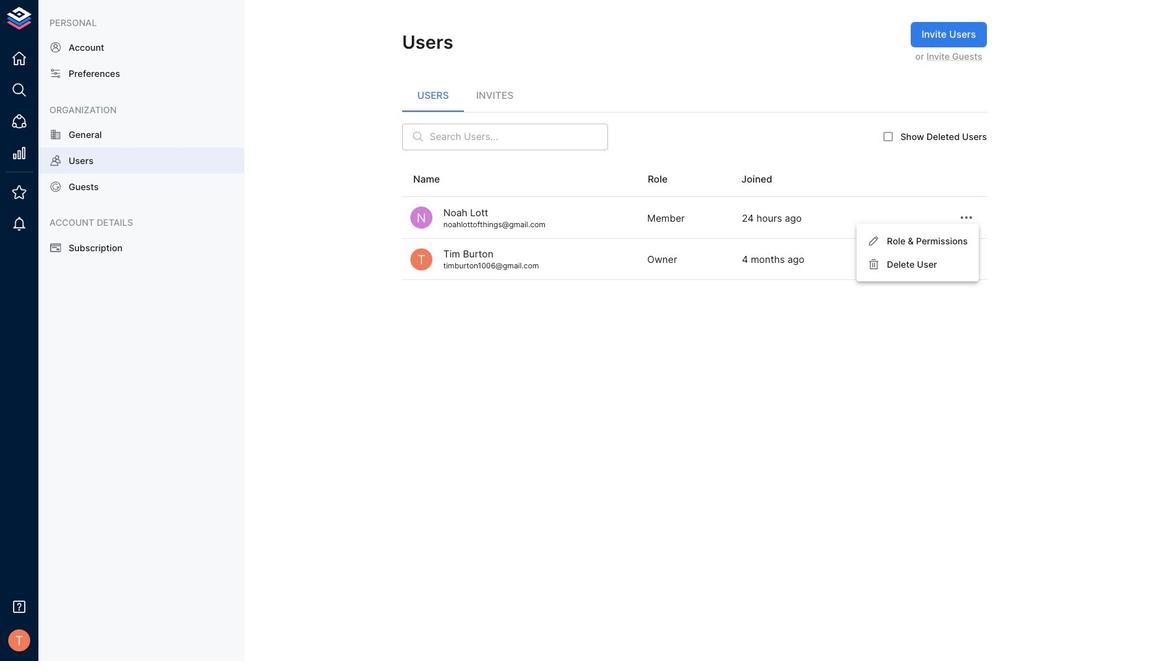 Task type: locate. For each thing, give the bounding box(es) containing it.
tab list
[[402, 79, 987, 112]]



Task type: describe. For each thing, give the bounding box(es) containing it.
Search Users... text field
[[430, 123, 608, 150]]



Task type: vqa. For each thing, say whether or not it's contained in the screenshot.
New?
no



